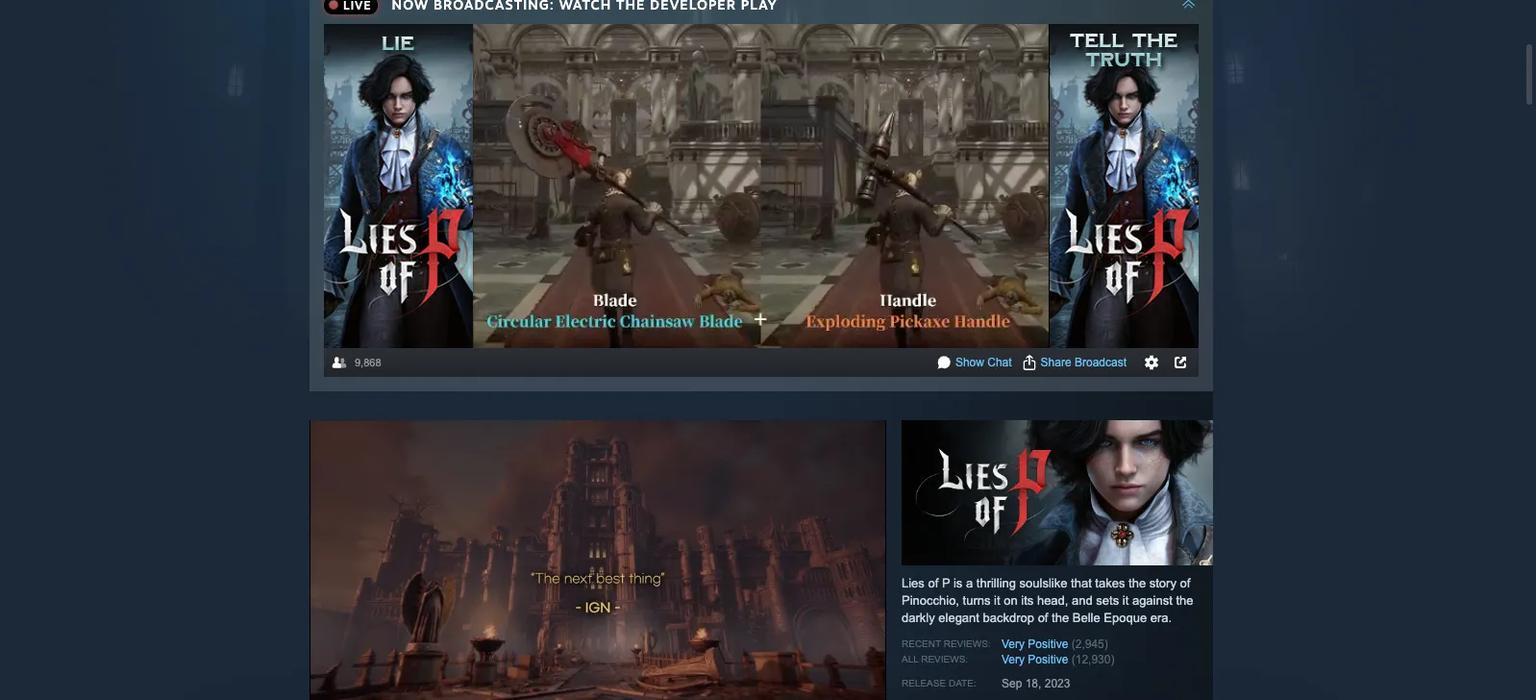 Task type: locate. For each thing, give the bounding box(es) containing it.
2 vertical spatial the
[[1052, 610, 1069, 625]]

1 very from the top
[[1002, 637, 1025, 651]]

0 horizontal spatial it
[[994, 593, 1001, 607]]

0 vertical spatial reviews:
[[944, 638, 991, 649]]

2 it from the left
[[1123, 593, 1129, 607]]

broadcast
[[1075, 356, 1127, 369]]

1 horizontal spatial the
[[1129, 576, 1146, 590]]

reviews: down elegant at the right bottom
[[944, 638, 991, 649]]

it left on
[[994, 593, 1001, 607]]

a
[[966, 576, 973, 590]]

show chat link
[[956, 356, 1012, 369]]

1 horizontal spatial of
[[1038, 610, 1049, 625]]

head,
[[1037, 593, 1069, 607]]

positive
[[1028, 637, 1069, 651], [1028, 653, 1069, 666]]

1 vertical spatial reviews:
[[921, 654, 968, 664]]

sep
[[1002, 677, 1023, 690]]

positive down very positive (2,945)
[[1028, 653, 1069, 666]]

very up sep
[[1002, 653, 1025, 666]]

very for very positive (2,945)
[[1002, 637, 1025, 651]]

1 vertical spatial positive
[[1028, 653, 1069, 666]]

share broadcast link
[[1041, 356, 1127, 369]]

reviews: down recent reviews:
[[921, 654, 968, 664]]

on
[[1004, 593, 1018, 607]]

the down story
[[1176, 593, 1194, 607]]

against
[[1133, 593, 1173, 607]]

0 horizontal spatial of
[[928, 576, 939, 590]]

show chat
[[956, 356, 1012, 369]]

2 horizontal spatial the
[[1176, 593, 1194, 607]]

0 vertical spatial the
[[1129, 576, 1146, 590]]

of
[[928, 576, 939, 590], [1180, 576, 1191, 590], [1038, 610, 1049, 625]]

it up epoque
[[1123, 593, 1129, 607]]

very positive (12,930)
[[1002, 653, 1115, 666]]

recent
[[902, 638, 941, 649]]

18,
[[1026, 677, 1042, 690]]

soulslike
[[1020, 576, 1068, 590]]

belle
[[1073, 610, 1101, 625]]

of left p
[[928, 576, 939, 590]]

2 very from the top
[[1002, 653, 1025, 666]]

of down the head,
[[1038, 610, 1049, 625]]

0 vertical spatial very
[[1002, 637, 1025, 651]]

is
[[954, 576, 963, 590]]

date:
[[949, 678, 977, 688]]

reviews: for very positive (2,945)
[[944, 638, 991, 649]]

recent reviews:
[[902, 638, 991, 649]]

sets
[[1097, 593, 1119, 607]]

of right story
[[1180, 576, 1191, 590]]

positive for (12,930)
[[1028, 653, 1069, 666]]

its
[[1021, 593, 1034, 607]]

very positive (2,945)
[[1002, 637, 1108, 651]]

1 horizontal spatial it
[[1123, 593, 1129, 607]]

reviews:
[[944, 638, 991, 649], [921, 654, 968, 664]]

2 positive from the top
[[1028, 653, 1069, 666]]

positive up very positive (12,930)
[[1028, 637, 1069, 651]]

very down backdrop
[[1002, 637, 1025, 651]]

1 it from the left
[[994, 593, 1001, 607]]

it
[[994, 593, 1001, 607], [1123, 593, 1129, 607]]

all
[[902, 654, 919, 664]]

the down the head,
[[1052, 610, 1069, 625]]

epoque
[[1104, 610, 1147, 625]]

the
[[1129, 576, 1146, 590], [1176, 593, 1194, 607], [1052, 610, 1069, 625]]

0 horizontal spatial the
[[1052, 610, 1069, 625]]

very
[[1002, 637, 1025, 651], [1002, 653, 1025, 666]]

the up against at the bottom right
[[1129, 576, 1146, 590]]

(12,930)
[[1072, 653, 1115, 666]]

chat
[[988, 356, 1012, 369]]

1 positive from the top
[[1028, 637, 1069, 651]]

0 vertical spatial positive
[[1028, 637, 1069, 651]]

sep 18, 2023
[[1002, 677, 1071, 690]]

1 vertical spatial very
[[1002, 653, 1025, 666]]

very for very positive (12,930)
[[1002, 653, 1025, 666]]

lies of p is a thrilling soulslike that takes the story of pinocchio, turns it on its head, and sets it against the darkly elegant backdrop of the belle epoque era.
[[902, 576, 1194, 625]]



Task type: vqa. For each thing, say whether or not it's contained in the screenshot.
2nd THE IT from right
yes



Task type: describe. For each thing, give the bounding box(es) containing it.
turns
[[963, 593, 991, 607]]

lies
[[902, 576, 925, 590]]

elegant
[[939, 610, 980, 625]]

takes
[[1096, 576, 1125, 590]]

release
[[902, 678, 946, 688]]

show
[[956, 356, 985, 369]]

era.
[[1151, 610, 1172, 625]]

pinocchio,
[[902, 593, 960, 607]]

reviews: for very positive (12,930)
[[921, 654, 968, 664]]

backdrop
[[983, 610, 1035, 625]]

2023
[[1045, 677, 1071, 690]]

darkly
[[902, 610, 935, 625]]

that
[[1071, 576, 1092, 590]]

p
[[942, 576, 950, 590]]

1 vertical spatial the
[[1176, 593, 1194, 607]]

2 horizontal spatial of
[[1180, 576, 1191, 590]]

share
[[1041, 356, 1072, 369]]

story
[[1150, 576, 1177, 590]]

all reviews:
[[902, 654, 968, 664]]

thrilling
[[977, 576, 1016, 590]]

(2,945)
[[1072, 637, 1108, 651]]

release date:
[[902, 678, 977, 688]]

and
[[1072, 593, 1093, 607]]

share broadcast
[[1041, 356, 1127, 369]]

positive for (2,945)
[[1028, 637, 1069, 651]]



